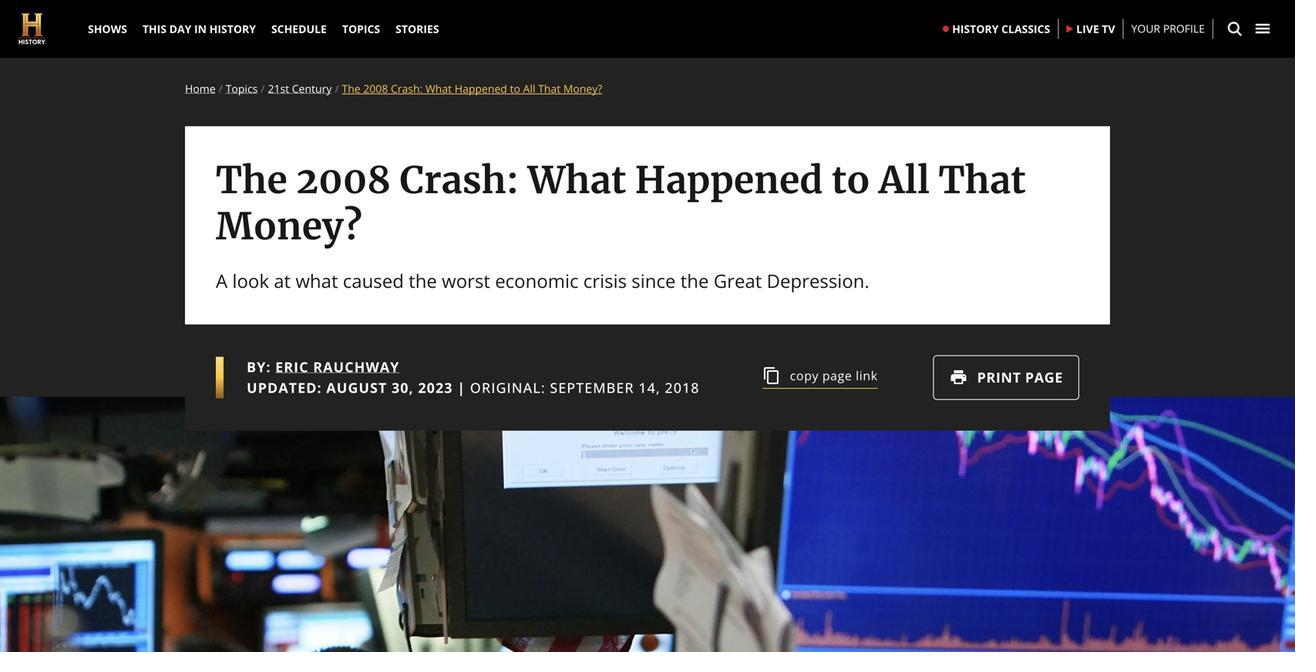 Task type: describe. For each thing, give the bounding box(es) containing it.
economic
[[495, 269, 579, 294]]

0 horizontal spatial topics link
[[226, 81, 258, 96]]

rauchway
[[313, 358, 400, 377]]

print page button
[[933, 356, 1079, 400]]

page
[[822, 368, 852, 384]]

schedule link
[[264, 0, 334, 58]]

print image
[[950, 369, 968, 387]]

0 vertical spatial 2008
[[363, 81, 388, 96]]

1 horizontal spatial topics
[[342, 22, 380, 36]]

crash: inside the 2008 crash: what happened to all that money?
[[400, 157, 519, 203]]

copy page link button
[[762, 367, 878, 389]]

day
[[169, 22, 191, 36]]

2008 inside the 2008 crash: what happened to all that money?
[[296, 157, 391, 203]]

history inside history classics link
[[952, 21, 999, 36]]

shows link
[[80, 0, 135, 58]]

21st
[[268, 81, 289, 96]]

|
[[457, 379, 466, 398]]

page
[[1025, 368, 1063, 387]]

century
[[292, 81, 332, 96]]

to inside the 2008 crash: what happened to all that money?
[[832, 157, 870, 203]]

history classics
[[952, 21, 1050, 36]]

by: eric rauchway updated: august 30, 2023 | original: september 14, 2018
[[247, 358, 700, 398]]

stories
[[396, 22, 439, 36]]

2023
[[418, 379, 453, 398]]

0 horizontal spatial happened
[[455, 81, 507, 96]]

september
[[550, 379, 634, 398]]

your profile link
[[1131, 21, 1205, 37]]

home link
[[185, 81, 216, 96]]

1 vertical spatial that
[[939, 157, 1026, 203]]

0 horizontal spatial all
[[523, 81, 535, 96]]

copy page link
[[790, 368, 878, 384]]

eric
[[275, 358, 309, 377]]

print
[[977, 368, 1021, 387]]

0 vertical spatial what
[[425, 81, 452, 96]]

since
[[632, 269, 676, 294]]

21st century
[[268, 81, 332, 96]]

money? inside the 2008 crash: what happened to all that money?
[[216, 203, 362, 250]]

in
[[194, 22, 207, 36]]

your
[[1131, 21, 1160, 36]]

your profile
[[1131, 21, 1205, 36]]

shows
[[88, 22, 127, 36]]

0 vertical spatial crash:
[[391, 81, 423, 96]]

1 horizontal spatial the
[[342, 81, 361, 96]]

2 the from the left
[[681, 269, 709, 294]]

classics
[[1002, 21, 1050, 36]]

history inside this day in history link
[[209, 22, 256, 36]]

30,
[[392, 379, 414, 398]]

this
[[142, 22, 167, 36]]

by:
[[247, 358, 271, 377]]

1 vertical spatial what
[[528, 157, 626, 203]]

eric rauchway link
[[275, 358, 400, 377]]

history logo image
[[19, 13, 45, 44]]

all inside the 2008 crash: what happened to all that money?
[[879, 157, 930, 203]]



Task type: vqa. For each thing, say whether or not it's contained in the screenshot.
first inside SAN FRANCISCANS CELEBRATED THE OPENING OF THE GOLDEN GATE BRIDGE WITH PEDESTRIAN DAY ON MAY 27, 1937. AS MANY AS 200,000 PEOPLE CROSSED THE BRIDGE THAT DAY. PEOPLE COMPETED TO BE THE FIRST TO RUN, PUSH A BABY STROLLER, AND EVEN ROLLER SKATE ACROSS THE GOLDEN GATE BRIDGE.
no



Task type: locate. For each thing, give the bounding box(es) containing it.
worst
[[442, 269, 490, 294]]

that
[[538, 81, 561, 96], [939, 157, 1026, 203]]

august
[[326, 379, 387, 398]]

copy
[[790, 368, 819, 384]]

a
[[216, 269, 228, 294]]

21st century link
[[268, 81, 332, 96]]

live tv link
[[1059, 8, 1123, 50]]

0 horizontal spatial topics
[[226, 81, 258, 96]]

0 vertical spatial all
[[523, 81, 535, 96]]

2018
[[665, 379, 700, 398]]

home
[[185, 81, 216, 96]]

history
[[952, 21, 999, 36], [209, 22, 256, 36]]

crisis
[[583, 269, 627, 294]]

money?
[[563, 81, 602, 96], [216, 203, 362, 250]]

history left "classics" on the right top of page
[[952, 21, 999, 36]]

0 vertical spatial money?
[[563, 81, 602, 96]]

topics link
[[334, 0, 388, 58], [226, 81, 258, 96]]

0 horizontal spatial the
[[216, 157, 287, 203]]

what
[[296, 269, 338, 294]]

topics link left the 21st
[[226, 81, 258, 96]]

the
[[409, 269, 437, 294], [681, 269, 709, 294]]

0 vertical spatial the 2008 crash: what happened to all that money?
[[342, 81, 602, 96]]

caused
[[343, 269, 404, 294]]

1 vertical spatial money?
[[216, 203, 362, 250]]

0 horizontal spatial money?
[[216, 203, 362, 250]]

stories link
[[388, 0, 447, 58]]

this day in history
[[142, 22, 256, 36]]

1 horizontal spatial topics link
[[334, 0, 388, 58]]

history right in
[[209, 22, 256, 36]]

0 vertical spatial to
[[510, 81, 520, 96]]

1 the from the left
[[409, 269, 437, 294]]

1 horizontal spatial happened
[[635, 157, 823, 203]]

the right since
[[681, 269, 709, 294]]

schedule
[[271, 22, 327, 36]]

0 vertical spatial happened
[[455, 81, 507, 96]]

1 horizontal spatial that
[[939, 157, 1026, 203]]

at
[[274, 269, 291, 294]]

0 vertical spatial topics link
[[334, 0, 388, 58]]

lehman brothers image
[[0, 397, 1295, 653]]

1 horizontal spatial all
[[879, 157, 930, 203]]

0 vertical spatial topics
[[342, 22, 380, 36]]

updated:
[[247, 379, 322, 398]]

the
[[342, 81, 361, 96], [216, 157, 287, 203]]

the inside the 2008 crash: what happened to all that money?
[[216, 157, 287, 203]]

depression.
[[767, 269, 869, 294]]

look
[[232, 269, 269, 294]]

topics link left stories
[[334, 0, 388, 58]]

happened inside the 2008 crash: what happened to all that money?
[[635, 157, 823, 203]]

great
[[714, 269, 762, 294]]

to
[[510, 81, 520, 96], [832, 157, 870, 203]]

the 2008 crash: what happened to all that money?
[[342, 81, 602, 96], [216, 157, 1026, 250]]

0 vertical spatial the
[[342, 81, 361, 96]]

2008
[[363, 81, 388, 96], [296, 157, 391, 203]]

14,
[[639, 379, 660, 398]]

print page
[[977, 368, 1063, 387]]

live
[[1076, 21, 1099, 36]]

0 horizontal spatial history
[[209, 22, 256, 36]]

0 vertical spatial that
[[538, 81, 561, 96]]

1 vertical spatial the
[[216, 157, 287, 203]]

profile
[[1163, 21, 1205, 36]]

live tv
[[1076, 21, 1115, 36]]

history classics link
[[935, 8, 1058, 50]]

crash:
[[391, 81, 423, 96], [400, 157, 519, 203]]

0 horizontal spatial to
[[510, 81, 520, 96]]

1 vertical spatial crash:
[[400, 157, 519, 203]]

0 horizontal spatial the
[[409, 269, 437, 294]]

1 vertical spatial topics
[[226, 81, 258, 96]]

topics left the 21st
[[226, 81, 258, 96]]

0 horizontal spatial that
[[538, 81, 561, 96]]

1 vertical spatial topics link
[[226, 81, 258, 96]]

1 vertical spatial happened
[[635, 157, 823, 203]]

1 horizontal spatial to
[[832, 157, 870, 203]]

what
[[425, 81, 452, 96], [528, 157, 626, 203]]

1 vertical spatial all
[[879, 157, 930, 203]]

1 vertical spatial to
[[832, 157, 870, 203]]

this day in history link
[[135, 0, 264, 58]]

original:
[[470, 379, 546, 398]]

1 horizontal spatial money?
[[563, 81, 602, 96]]

1 horizontal spatial history
[[952, 21, 999, 36]]

topics
[[342, 22, 380, 36], [226, 81, 258, 96]]

1 vertical spatial the 2008 crash: what happened to all that money?
[[216, 157, 1026, 250]]

1 horizontal spatial what
[[528, 157, 626, 203]]

0 horizontal spatial what
[[425, 81, 452, 96]]

1 vertical spatial 2008
[[296, 157, 391, 203]]

all
[[523, 81, 535, 96], [879, 157, 930, 203]]

the left worst
[[409, 269, 437, 294]]

topics left stories link
[[342, 22, 380, 36]]

link
[[856, 368, 878, 384]]

happened
[[455, 81, 507, 96], [635, 157, 823, 203]]

1 horizontal spatial the
[[681, 269, 709, 294]]

tv
[[1102, 21, 1115, 36]]

open menu image
[[1255, 21, 1270, 37]]

a look at what caused the worst economic crisis since the great depression.
[[216, 269, 869, 294]]



